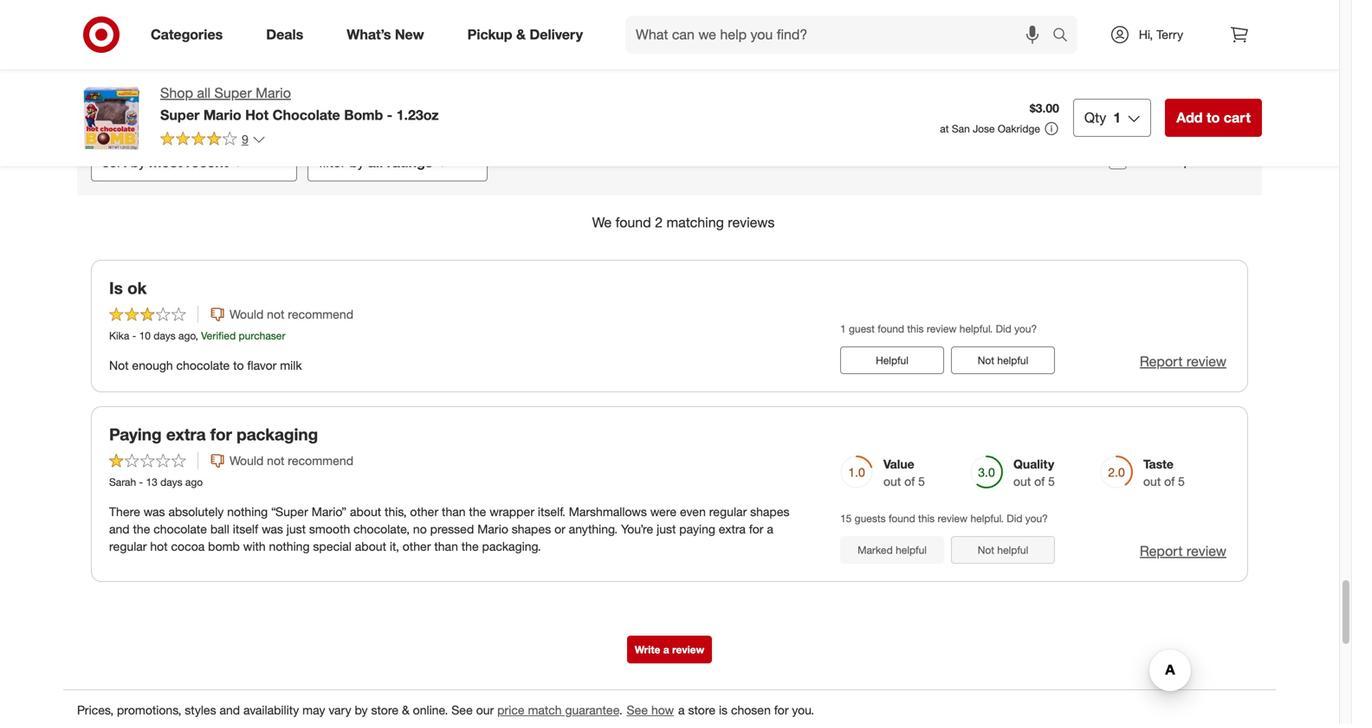 Task type: locate. For each thing, give the bounding box(es) containing it.
was right there
[[144, 504, 165, 520]]

report review
[[1141, 353, 1227, 370], [1141, 543, 1227, 560]]

nothing up itself
[[227, 504, 268, 520]]

0 vertical spatial report review
[[1141, 353, 1227, 370]]

helpful
[[876, 354, 909, 367]]

write a review
[[635, 643, 705, 656]]

0 horizontal spatial out of 5
[[648, 9, 690, 24]]

of inside taste out of 5
[[1165, 474, 1175, 489]]

found right guest at the right of page
[[878, 322, 905, 335]]

1 right qty
[[1114, 109, 1122, 126]]

1 horizontal spatial extra
[[719, 522, 746, 537]]

out inside quality out of 5
[[1014, 474, 1032, 489]]

2 not helpful button from the top
[[952, 536, 1056, 564]]

about down chocolate,
[[355, 539, 387, 554]]

2 report from the top
[[1141, 543, 1183, 560]]

0 horizontal spatial see
[[452, 703, 473, 718]]

0 vertical spatial to
[[1207, 109, 1221, 126]]

1 vertical spatial ago
[[185, 476, 203, 489]]

1 vertical spatial this
[[919, 512, 935, 525]]

0 vertical spatial not helpful
[[978, 354, 1029, 367]]

did for would not recommend
[[996, 322, 1012, 335]]

2 horizontal spatial for
[[775, 703, 789, 718]]

anything.
[[569, 522, 618, 537]]

not helpful button down 1 guest found this review helpful. did you?
[[952, 347, 1056, 374]]

pickup
[[468, 26, 513, 43]]

2 report review button from the top
[[1141, 542, 1227, 561]]

marshmallows
[[569, 504, 647, 520]]

recommend up milk
[[288, 307, 354, 322]]

the down there
[[133, 522, 150, 537]]

would up purchaser
[[230, 307, 264, 322]]

1 vertical spatial did
[[1007, 512, 1023, 525]]

1 horizontal spatial just
[[657, 522, 676, 537]]

days right 10
[[154, 329, 176, 342]]

ago for 13
[[185, 476, 203, 489]]

found
[[616, 214, 652, 231], [878, 322, 905, 335], [889, 512, 916, 525]]

just down were
[[657, 522, 676, 537]]

helpful right marked
[[896, 544, 927, 557]]

0 vertical spatial super
[[215, 85, 252, 101]]

2 would not recommend from the top
[[230, 453, 354, 468]]

0 vertical spatial you?
[[1015, 322, 1038, 335]]

not down 1 guest found this review helpful. did you?
[[978, 354, 995, 367]]

quality out of 5
[[1014, 457, 1056, 489]]

0 vertical spatial ago
[[179, 329, 195, 342]]

2 vertical spatial for
[[775, 703, 789, 718]]

by for filter by
[[350, 154, 365, 171]]

1 report review from the top
[[1141, 353, 1227, 370]]

store right vary
[[371, 703, 399, 718]]

report review for out of 5
[[1141, 543, 1227, 560]]

would not recommend
[[230, 307, 354, 322], [230, 453, 354, 468]]

not for out of 5
[[978, 544, 995, 557]]

& left online.
[[402, 703, 410, 718]]

this
[[908, 322, 924, 335], [919, 512, 935, 525]]

1 vertical spatial chocolate
[[154, 522, 207, 537]]

all right 'shop'
[[197, 85, 211, 101]]

0 horizontal spatial a
[[664, 643, 670, 656]]

1 vertical spatial 1
[[841, 322, 847, 335]]

1 report from the top
[[1141, 353, 1183, 370]]

out for quality out of 5
[[1014, 474, 1032, 489]]

other down the no in the left of the page
[[403, 539, 431, 554]]

all left ratings
[[368, 154, 383, 171]]

value out of 5
[[884, 457, 926, 489]]

verified right ,
[[201, 329, 236, 342]]

to left flavor
[[233, 358, 244, 373]]

ago up 'not enough chocolate to flavor milk'
[[179, 329, 195, 342]]

1 vertical spatial to
[[233, 358, 244, 373]]

1 vertical spatial report review
[[1141, 543, 1227, 560]]

5 for value out of 5
[[919, 474, 926, 489]]

not for paying extra for packaging
[[267, 453, 285, 468]]

out inside taste out of 5
[[1144, 474, 1162, 489]]

you? for would not recommend
[[1015, 322, 1038, 335]]

other up the no in the left of the page
[[410, 504, 439, 520]]

0 horizontal spatial -
[[132, 329, 136, 342]]

1 horizontal spatial shapes
[[751, 504, 790, 520]]

2 would from the top
[[230, 453, 264, 468]]

san
[[952, 122, 971, 135]]

about
[[350, 504, 381, 520], [355, 539, 387, 554]]

1 vertical spatial was
[[262, 522, 283, 537]]

regular right even
[[710, 504, 747, 520]]

add to cart
[[1177, 109, 1252, 126]]

1 vertical spatial would not recommend
[[230, 453, 354, 468]]

0 vertical spatial this
[[908, 322, 924, 335]]

chocolate,
[[354, 522, 410, 537]]

- left 10
[[132, 329, 136, 342]]

recent
[[186, 154, 228, 171]]

2 not from the top
[[267, 453, 285, 468]]

than down pressed
[[435, 539, 458, 554]]

1 horizontal spatial and
[[220, 703, 240, 718]]

15 guests found this review helpful. did you?
[[841, 512, 1049, 525]]

-
[[387, 106, 393, 123], [132, 329, 136, 342], [139, 476, 143, 489]]

mario up the hot
[[256, 85, 291, 101]]

0 horizontal spatial store
[[371, 703, 399, 718]]

of for value out of 5
[[905, 474, 915, 489]]

found left 2
[[616, 214, 652, 231]]

- for kika - 10 days ago , verified purchaser
[[132, 329, 136, 342]]

a right how
[[679, 703, 685, 718]]

filter
[[319, 154, 346, 171]]

chocolate inside there was absolutely nothing "super mario" about this, other than the wrapper itself. marshmallows were even regular shapes and the chocolate ball itself was just smooth chocolate, no pressed mario shapes or anything. you're just paying extra for a regular hot cocoa bomb with nothing special about it, other than the packaging.
[[154, 522, 207, 537]]

1 horizontal spatial store
[[689, 703, 716, 718]]

5 inside taste out of 5
[[1179, 474, 1186, 489]]

chocolate
[[176, 358, 230, 373], [154, 522, 207, 537]]

1 vertical spatial a
[[664, 643, 670, 656]]

1 vertical spatial for
[[749, 522, 764, 537]]

by right filter
[[350, 154, 365, 171]]

days
[[154, 329, 176, 342], [160, 476, 183, 489]]

would not recommend up purchaser
[[230, 307, 354, 322]]

0 horizontal spatial to
[[233, 358, 244, 373]]

1 horizontal spatial regular
[[710, 504, 747, 520]]

just
[[287, 522, 306, 537], [657, 522, 676, 537]]

than up pressed
[[442, 504, 466, 520]]

were
[[651, 504, 677, 520]]

extra right paying at the bottom right
[[719, 522, 746, 537]]

helpful.
[[960, 322, 993, 335], [971, 512, 1004, 525]]

paying
[[680, 522, 716, 537]]

1 not from the top
[[267, 307, 285, 322]]

for inside there was absolutely nothing "super mario" about this, other than the wrapper itself. marshmallows were even regular shapes and the chocolate ball itself was just smooth chocolate, no pressed mario shapes or anything. you're just paying extra for a regular hot cocoa bomb with nothing special about it, other than the packaging.
[[749, 522, 764, 537]]

1 vertical spatial recommend
[[288, 453, 354, 468]]

regular
[[710, 504, 747, 520], [109, 539, 147, 554]]

regular left hot
[[109, 539, 147, 554]]

1 vertical spatial report review button
[[1141, 542, 1227, 561]]

shapes left 15
[[751, 504, 790, 520]]

a
[[767, 522, 774, 537], [664, 643, 670, 656], [679, 703, 685, 718]]

see left our
[[452, 703, 473, 718]]

0 horizontal spatial shapes
[[512, 522, 551, 537]]

out
[[648, 9, 666, 24], [778, 9, 796, 24], [884, 474, 902, 489], [1014, 474, 1032, 489], [1144, 474, 1162, 489]]

1 would from the top
[[230, 307, 264, 322]]

1 vertical spatial would
[[230, 453, 264, 468]]

report review for would not recommend
[[1141, 353, 1227, 370]]

0 vertical spatial the
[[469, 504, 486, 520]]

for right paying at the bottom right
[[749, 522, 764, 537]]

extra inside there was absolutely nothing "super mario" about this, other than the wrapper itself. marshmallows were even regular shapes and the chocolate ball itself was just smooth chocolate, no pressed mario shapes or anything. you're just paying extra for a regular hot cocoa bomb with nothing special about it, other than the packaging.
[[719, 522, 746, 537]]

1 vertical spatial not helpful
[[978, 544, 1029, 557]]

a right paying at the bottom right
[[767, 522, 774, 537]]

found right guests
[[889, 512, 916, 525]]

1 vertical spatial and
[[220, 703, 240, 718]]

0 horizontal spatial mario
[[204, 106, 241, 123]]

1 report review button from the top
[[1141, 352, 1227, 372]]

0 vertical spatial -
[[387, 106, 393, 123]]

we found 2 matching reviews
[[593, 214, 775, 231]]

to right the add
[[1207, 109, 1221, 126]]

1 not helpful from the top
[[978, 354, 1029, 367]]

0 vertical spatial 1
[[1114, 109, 1122, 126]]

2 vertical spatial found
[[889, 512, 916, 525]]

a right write
[[664, 643, 670, 656]]

by right sort
[[131, 154, 146, 171]]

nothing down "super
[[269, 539, 310, 554]]

0 vertical spatial report
[[1141, 353, 1183, 370]]

not helpful down 1 guest found this review helpful. did you?
[[978, 354, 1029, 367]]

delivery
[[530, 26, 583, 43]]

the down pressed
[[462, 539, 479, 554]]

for left the 'you.'
[[775, 703, 789, 718]]

not helpful down 15 guests found this review helpful. did you?
[[978, 544, 1029, 557]]

1 vertical spatial you?
[[1026, 512, 1049, 525]]

not down 15 guests found this review helpful. did you?
[[978, 544, 995, 557]]

0 horizontal spatial all
[[197, 85, 211, 101]]

"super
[[271, 504, 308, 520]]

2 horizontal spatial a
[[767, 522, 774, 537]]

verified right verified purchases option
[[1134, 152, 1181, 169]]

about up chocolate,
[[350, 504, 381, 520]]

2 not helpful from the top
[[978, 544, 1029, 557]]

1 would not recommend from the top
[[230, 307, 354, 322]]

nothing
[[227, 504, 268, 520], [269, 539, 310, 554]]

1 recommend from the top
[[288, 307, 354, 322]]

2 vertical spatial the
[[462, 539, 479, 554]]

1 vertical spatial other
[[403, 539, 431, 554]]

just down "super
[[287, 522, 306, 537]]

1 not helpful button from the top
[[952, 347, 1056, 374]]

0 vertical spatial not
[[267, 307, 285, 322]]

1 vertical spatial verified
[[201, 329, 236, 342]]

0 vertical spatial report review button
[[1141, 352, 1227, 372]]

of inside "value out of 5"
[[905, 474, 915, 489]]

mario up 'packaging.'
[[478, 522, 509, 537]]

extra right paying
[[166, 425, 206, 445]]

1 horizontal spatial out of 5
[[778, 9, 820, 24]]

1 store from the left
[[371, 703, 399, 718]]

paying extra for packaging
[[109, 425, 318, 445]]

0 vertical spatial and
[[109, 522, 130, 537]]

pickup & delivery
[[468, 26, 583, 43]]

0 vertical spatial a
[[767, 522, 774, 537]]

0 horizontal spatial just
[[287, 522, 306, 537]]

qty 1
[[1085, 109, 1122, 126]]

or
[[555, 522, 566, 537]]

pressed
[[430, 522, 474, 537]]

helpful. for out of 5
[[971, 512, 1004, 525]]

& right pickup
[[517, 26, 526, 43]]

would for extra
[[230, 453, 264, 468]]

mario inside there was absolutely nothing "super mario" about this, other than the wrapper itself. marshmallows were even regular shapes and the chocolate ball itself was just smooth chocolate, no pressed mario shapes or anything. you're just paying extra for a regular hot cocoa bomb with nothing special about it, other than the packaging.
[[478, 522, 509, 537]]

not helpful button for out of 5
[[952, 536, 1056, 564]]

chocolate down the kika - 10 days ago , verified purchaser
[[176, 358, 230, 373]]

of for taste out of 5
[[1165, 474, 1175, 489]]

0 vertical spatial would not recommend
[[230, 307, 354, 322]]

vary
[[329, 703, 352, 718]]

1 horizontal spatial to
[[1207, 109, 1221, 126]]

super up the hot
[[215, 85, 252, 101]]

of
[[669, 9, 680, 24], [799, 9, 810, 24], [905, 474, 915, 489], [1035, 474, 1045, 489], [1165, 474, 1175, 489]]

2 horizontal spatial mario
[[478, 522, 509, 537]]

1 horizontal spatial see
[[627, 703, 648, 718]]

mario
[[256, 85, 291, 101], [204, 106, 241, 123], [478, 522, 509, 537]]

special
[[313, 539, 352, 554]]

not helpful for out of 5
[[978, 544, 1029, 557]]

see right .
[[627, 703, 648, 718]]

- left 13
[[139, 476, 143, 489]]

1 vertical spatial regular
[[109, 539, 147, 554]]

value
[[884, 457, 915, 472]]

0 vertical spatial &
[[517, 26, 526, 43]]

1 horizontal spatial verified
[[1134, 152, 1181, 169]]

not helpful button
[[952, 347, 1056, 374], [952, 536, 1056, 564]]

not
[[267, 307, 285, 322], [267, 453, 285, 468]]

2 recommend from the top
[[288, 453, 354, 468]]

5 inside quality out of 5
[[1049, 474, 1056, 489]]

0 vertical spatial not helpful button
[[952, 347, 1056, 374]]

than
[[442, 504, 466, 520], [435, 539, 458, 554]]

What can we help you find? suggestions appear below search field
[[626, 16, 1057, 54]]

0 vertical spatial did
[[996, 322, 1012, 335]]

and down there
[[109, 522, 130, 537]]

price
[[498, 703, 525, 718]]

1 horizontal spatial nothing
[[269, 539, 310, 554]]

is
[[719, 703, 728, 718]]

jose
[[973, 122, 996, 135]]

report review button for would not recommend
[[1141, 352, 1227, 372]]

1.23oz
[[397, 106, 439, 123]]

15
[[841, 512, 852, 525]]

2 report review from the top
[[1141, 543, 1227, 560]]

2 horizontal spatial -
[[387, 106, 393, 123]]

categories
[[151, 26, 223, 43]]

would down the "packaging" on the left bottom
[[230, 453, 264, 468]]

1 vertical spatial all
[[368, 154, 383, 171]]

recommend for is ok
[[288, 307, 354, 322]]

out for value out of 5
[[884, 474, 902, 489]]

to
[[1207, 109, 1221, 126], [233, 358, 244, 373]]

2 just from the left
[[657, 522, 676, 537]]

0 horizontal spatial extra
[[166, 425, 206, 445]]

did
[[996, 322, 1012, 335], [1007, 512, 1023, 525]]

0 horizontal spatial and
[[109, 522, 130, 537]]

other
[[410, 504, 439, 520], [403, 539, 431, 554]]

this up helpful button
[[908, 322, 924, 335]]

mario up 9 link
[[204, 106, 241, 123]]

sort
[[102, 154, 127, 171]]

1 horizontal spatial -
[[139, 476, 143, 489]]

of for quality out of 5
[[1035, 474, 1045, 489]]

not for would not recommend
[[978, 354, 995, 367]]

store
[[371, 703, 399, 718], [689, 703, 716, 718]]

chocolate up cocoa
[[154, 522, 207, 537]]

report
[[1141, 353, 1183, 370], [1141, 543, 1183, 560]]

would not recommend down the "packaging" on the left bottom
[[230, 453, 354, 468]]

store left is
[[689, 703, 716, 718]]

to inside button
[[1207, 109, 1221, 126]]

of inside quality out of 5
[[1035, 474, 1045, 489]]

the up pressed
[[469, 504, 486, 520]]

1 vertical spatial nothing
[[269, 539, 310, 554]]

1 vertical spatial not
[[267, 453, 285, 468]]

out inside "value out of 5"
[[884, 474, 902, 489]]

you're
[[621, 522, 654, 537]]

1 horizontal spatial &
[[517, 26, 526, 43]]

0 vertical spatial helpful.
[[960, 322, 993, 335]]

shapes
[[751, 504, 790, 520], [512, 522, 551, 537]]

for
[[210, 425, 232, 445], [749, 522, 764, 537], [775, 703, 789, 718]]

shapes down wrapper
[[512, 522, 551, 537]]

this up marked helpful button at the right of the page
[[919, 512, 935, 525]]

0 horizontal spatial super
[[160, 106, 200, 123]]

was down "super
[[262, 522, 283, 537]]

1 horizontal spatial a
[[679, 703, 685, 718]]

1 left guest at the right of page
[[841, 322, 847, 335]]

0 horizontal spatial verified
[[201, 329, 236, 342]]

report for would not recommend
[[1141, 353, 1183, 370]]

0 vertical spatial nothing
[[227, 504, 268, 520]]

report for out of 5
[[1141, 543, 1183, 560]]

0 vertical spatial all
[[197, 85, 211, 101]]

days right 13
[[160, 476, 183, 489]]

helpful down 15 guests found this review helpful. did you?
[[998, 544, 1029, 557]]

super down 'shop'
[[160, 106, 200, 123]]

not down the "packaging" on the left bottom
[[267, 453, 285, 468]]

helpful down 1 guest found this review helpful. did you?
[[998, 354, 1029, 367]]

ratings
[[387, 154, 433, 171]]

helpful inside marked helpful button
[[896, 544, 927, 557]]

1 vertical spatial mario
[[204, 106, 241, 123]]

recommend down the "packaging" on the left bottom
[[288, 453, 354, 468]]

1 vertical spatial not helpful button
[[952, 536, 1056, 564]]

hot
[[245, 106, 269, 123]]

recommend for paying extra for packaging
[[288, 453, 354, 468]]

for left the "packaging" on the left bottom
[[210, 425, 232, 445]]

2 vertical spatial mario
[[478, 522, 509, 537]]

chosen
[[731, 703, 771, 718]]

0 vertical spatial recommend
[[288, 307, 354, 322]]

ago up absolutely
[[185, 476, 203, 489]]

and right styles
[[220, 703, 240, 718]]

5 inside "value out of 5"
[[919, 474, 926, 489]]

- right bomb
[[387, 106, 393, 123]]

5
[[683, 9, 690, 24], [813, 9, 820, 24], [919, 474, 926, 489], [1049, 474, 1056, 489], [1179, 474, 1186, 489]]

by
[[131, 154, 146, 171], [350, 154, 365, 171], [355, 703, 368, 718]]

10
[[139, 329, 151, 342]]

1 vertical spatial &
[[402, 703, 410, 718]]

prices,
[[77, 703, 114, 718]]

1 horizontal spatial all
[[368, 154, 383, 171]]

hot
[[150, 539, 168, 554]]

write a review button
[[627, 636, 713, 664]]

1 vertical spatial found
[[878, 322, 905, 335]]

not up purchaser
[[267, 307, 285, 322]]

not helpful button down 15 guests found this review helpful. did you?
[[952, 536, 1056, 564]]

would for ok
[[230, 307, 264, 322]]



Task type: vqa. For each thing, say whether or not it's contained in the screenshot.
Adorable,
no



Task type: describe. For each thing, give the bounding box(es) containing it.
hi, terry
[[1140, 27, 1184, 42]]

marked helpful button
[[841, 536, 945, 564]]

would not recommend for paying extra for packaging
[[230, 453, 354, 468]]

our
[[476, 703, 494, 718]]

kika - 10 days ago , verified purchaser
[[109, 329, 286, 342]]

at san jose oakridge
[[941, 122, 1041, 135]]

1 vertical spatial the
[[133, 522, 150, 537]]

matching
[[667, 214, 724, 231]]

not enough chocolate to flavor milk
[[109, 358, 302, 373]]

price match guarantee link
[[498, 703, 619, 718]]

packaging
[[237, 425, 318, 445]]

may
[[303, 703, 325, 718]]

there
[[109, 504, 140, 520]]

$3.00
[[1030, 101, 1060, 116]]

filter by all ratings
[[319, 154, 433, 171]]

0 vertical spatial for
[[210, 425, 232, 445]]

0 vertical spatial extra
[[166, 425, 206, 445]]

quality
[[1014, 457, 1055, 472]]

cart
[[1224, 109, 1252, 126]]

5 for quality out of 5
[[1049, 474, 1056, 489]]

1 out of 5 from the left
[[648, 9, 690, 24]]

review inside write a review 'button'
[[673, 643, 705, 656]]

sarah
[[109, 476, 136, 489]]

terry
[[1157, 27, 1184, 42]]

prices, promotions, styles and availability may vary by store & online. see our price match guarantee . see how a store is chosen for you.
[[77, 703, 815, 718]]

0 vertical spatial about
[[350, 504, 381, 520]]

deals link
[[252, 16, 325, 54]]

1 horizontal spatial mario
[[256, 85, 291, 101]]

most
[[149, 154, 182, 171]]

2 store from the left
[[689, 703, 716, 718]]

guests
[[855, 512, 886, 525]]

oakridge
[[998, 122, 1041, 135]]

and inside there was absolutely nothing "super mario" about this, other than the wrapper itself. marshmallows were even regular shapes and the chocolate ball itself was just smooth chocolate, no pressed mario shapes or anything. you're just paying extra for a regular hot cocoa bomb with nothing special about it, other than the packaging.
[[109, 522, 130, 537]]

helpful for would not recommend
[[998, 354, 1029, 367]]

5 for taste out of 5
[[1179, 474, 1186, 489]]

promotions,
[[117, 703, 181, 718]]

1 vertical spatial super
[[160, 106, 200, 123]]

taste
[[1144, 457, 1174, 472]]

by right vary
[[355, 703, 368, 718]]

what's
[[347, 26, 391, 43]]

Verified purchases checkbox
[[1110, 152, 1127, 169]]

you.
[[793, 703, 815, 718]]

13
[[146, 476, 158, 489]]

bomb
[[344, 106, 383, 123]]

helpful. for would not recommend
[[960, 322, 993, 335]]

it,
[[390, 539, 399, 554]]

- for sarah - 13 days ago
[[139, 476, 143, 489]]

this for would not recommend
[[908, 322, 924, 335]]

a inside 'button'
[[664, 643, 670, 656]]

0 horizontal spatial 1
[[841, 322, 847, 335]]

2 see from the left
[[627, 703, 648, 718]]

at
[[941, 122, 950, 135]]

0 vertical spatial verified
[[1134, 152, 1181, 169]]

write
[[635, 643, 661, 656]]

cocoa
[[171, 539, 205, 554]]

you? for out of 5
[[1026, 512, 1049, 525]]

report review button for out of 5
[[1141, 542, 1227, 561]]

days for 10
[[154, 329, 176, 342]]

not for is ok
[[267, 307, 285, 322]]

shop all super mario super mario hot chocolate bomb - 1.23oz
[[160, 85, 439, 123]]

.
[[619, 703, 623, 718]]

how
[[652, 703, 674, 718]]

not helpful button for would not recommend
[[952, 347, 1056, 374]]

new
[[395, 26, 424, 43]]

flavor
[[247, 358, 277, 373]]

is ok
[[109, 278, 147, 298]]

guarantee
[[566, 703, 619, 718]]

helpful button
[[841, 347, 945, 374]]

verified purchases
[[1134, 152, 1249, 169]]

match
[[528, 703, 562, 718]]

a inside there was absolutely nothing "super mario" about this, other than the wrapper itself. marshmallows were even regular shapes and the chocolate ball itself was just smooth chocolate, no pressed mario shapes or anything. you're just paying extra for a regular hot cocoa bomb with nothing special about it, other than the packaging.
[[767, 522, 774, 537]]

helpful for out of 5
[[998, 544, 1029, 557]]

0 vertical spatial was
[[144, 504, 165, 520]]

all inside "shop all super mario super mario hot chocolate bomb - 1.23oz"
[[197, 85, 211, 101]]

itself
[[233, 522, 258, 537]]

what's new
[[347, 26, 424, 43]]

9
[[242, 132, 249, 147]]

by for sort by
[[131, 154, 146, 171]]

0 vertical spatial found
[[616, 214, 652, 231]]

marked helpful
[[858, 544, 927, 557]]

search button
[[1045, 16, 1087, 57]]

days for 13
[[160, 476, 183, 489]]

categories link
[[136, 16, 245, 54]]

shop
[[160, 85, 193, 101]]

what's new link
[[332, 16, 446, 54]]

- inside "shop all super mario super mario hot chocolate bomb - 1.23oz"
[[387, 106, 393, 123]]

reviews
[[728, 214, 775, 231]]

found for out of 5
[[889, 512, 916, 525]]

image of super mario hot chocolate bomb - 1.23oz image
[[77, 83, 146, 153]]

1 see from the left
[[452, 703, 473, 718]]

with
[[243, 539, 266, 554]]

0 vertical spatial than
[[442, 504, 466, 520]]

would not recommend for is ok
[[230, 307, 354, 322]]

enough
[[132, 358, 173, 373]]

out for taste out of 5
[[1144, 474, 1162, 489]]

0 vertical spatial chocolate
[[176, 358, 230, 373]]

2 out of 5 from the left
[[778, 9, 820, 24]]

paying
[[109, 425, 162, 445]]

even
[[680, 504, 706, 520]]

taste out of 5
[[1144, 457, 1186, 489]]

0 vertical spatial shapes
[[751, 504, 790, 520]]

not helpful for would not recommend
[[978, 354, 1029, 367]]

this for out of 5
[[919, 512, 935, 525]]

did for out of 5
[[1007, 512, 1023, 525]]

1 horizontal spatial was
[[262, 522, 283, 537]]

0 horizontal spatial nothing
[[227, 504, 268, 520]]

9 link
[[160, 131, 266, 151]]

kika
[[109, 329, 129, 342]]

2
[[655, 214, 663, 231]]

1 vertical spatial shapes
[[512, 522, 551, 537]]

sarah - 13 days ago
[[109, 476, 203, 489]]

0 horizontal spatial &
[[402, 703, 410, 718]]

add
[[1177, 109, 1203, 126]]

there was absolutely nothing "super mario" about this, other than the wrapper itself. marshmallows were even regular shapes and the chocolate ball itself was just smooth chocolate, no pressed mario shapes or anything. you're just paying extra for a regular hot cocoa bomb with nothing special about it, other than the packaging.
[[109, 504, 790, 554]]

1 vertical spatial than
[[435, 539, 458, 554]]

0 vertical spatial other
[[410, 504, 439, 520]]

1 just from the left
[[287, 522, 306, 537]]

mario"
[[312, 504, 347, 520]]

0 horizontal spatial regular
[[109, 539, 147, 554]]

found for would not recommend
[[878, 322, 905, 335]]

packaging.
[[482, 539, 541, 554]]

itself.
[[538, 504, 566, 520]]

we
[[593, 214, 612, 231]]

deals
[[266, 26, 304, 43]]

not down kika
[[109, 358, 129, 373]]

1 vertical spatial about
[[355, 539, 387, 554]]

add to cart button
[[1166, 99, 1263, 137]]

2 vertical spatial a
[[679, 703, 685, 718]]

search
[[1045, 28, 1087, 45]]

wrapper
[[490, 504, 535, 520]]

ago for 10
[[179, 329, 195, 342]]

purchases
[[1184, 152, 1249, 169]]

pickup & delivery link
[[453, 16, 605, 54]]

this,
[[385, 504, 407, 520]]

absolutely
[[169, 504, 224, 520]]

milk
[[280, 358, 302, 373]]

bomb
[[208, 539, 240, 554]]

chocolate
[[273, 106, 340, 123]]



